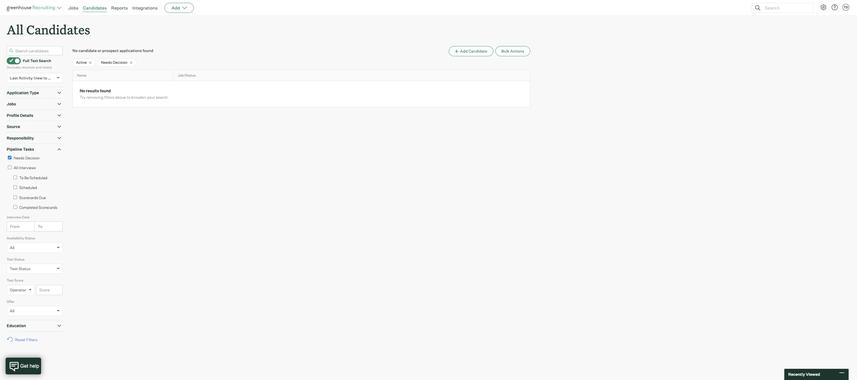Task type: locate. For each thing, give the bounding box(es) containing it.
0 horizontal spatial decision
[[25, 156, 40, 160]]

add button
[[165, 3, 194, 13]]

test score
[[7, 279, 23, 283]]

actions
[[511, 49, 525, 54]]

completed
[[19, 205, 38, 210]]

no candidate or prospect applications found
[[72, 48, 153, 53]]

due
[[39, 196, 46, 200]]

scorecards down due
[[38, 205, 57, 210]]

last activity (new to old) option
[[10, 75, 55, 80]]

add candidate link
[[449, 46, 494, 56]]

candidates link
[[83, 5, 107, 11]]

to down 'completed scorecards'
[[38, 224, 42, 229]]

notes)
[[42, 65, 52, 69]]

test status
[[7, 257, 25, 262], [10, 266, 31, 271]]

scheduled right be
[[30, 176, 47, 180]]

no up try
[[80, 89, 85, 93]]

0 vertical spatial scheduled
[[30, 176, 47, 180]]

add inside add popup button
[[172, 5, 180, 11]]

scorecards
[[19, 196, 38, 200], [38, 205, 57, 210]]

bulk
[[502, 49, 510, 54]]

0 vertical spatial found
[[143, 48, 153, 53]]

1 vertical spatial scheduled
[[19, 186, 37, 190]]

to left be
[[19, 176, 24, 180]]

0 vertical spatial jobs
[[68, 5, 79, 11]]

status
[[25, 236, 35, 240], [14, 257, 25, 262], [19, 266, 31, 271]]

type
[[30, 90, 39, 95]]

0 vertical spatial needs decision
[[101, 60, 128, 65]]

0 vertical spatial candidates
[[83, 5, 107, 11]]

needs down the pipeline tasks
[[14, 156, 24, 160]]

all down offer
[[10, 309, 15, 314]]

1 horizontal spatial add
[[460, 49, 468, 54]]

to for to
[[38, 224, 42, 229]]

status inside availability status element
[[25, 236, 35, 240]]

bulk actions
[[502, 49, 525, 54]]

0 vertical spatial decision
[[113, 60, 128, 65]]

1 vertical spatial no
[[80, 89, 85, 93]]

no inside no results found try removing filters above to broaden your search.
[[80, 89, 85, 93]]

2 vertical spatial status
[[19, 266, 31, 271]]

prospect
[[102, 48, 119, 53]]

broaden
[[131, 95, 146, 100]]

decision down tasks at the left top of the page
[[25, 156, 40, 160]]

no for no results found try removing filters above to broaden your search.
[[80, 89, 85, 93]]

add inside add candidate link
[[460, 49, 468, 54]]

2 vertical spatial test
[[7, 279, 14, 283]]

1 vertical spatial jobs
[[7, 102, 16, 106]]

add for add candidate
[[460, 49, 468, 54]]

all inside availability status element
[[10, 245, 15, 250]]

Needs Decision checkbox
[[8, 156, 11, 159]]

1 vertical spatial scorecards
[[38, 205, 57, 210]]

needs down prospect
[[101, 60, 112, 65]]

td button
[[843, 4, 850, 11]]

search.
[[156, 95, 169, 100]]

responsibility
[[7, 136, 34, 140]]

bulk actions link
[[496, 46, 531, 56]]

1 vertical spatial needs
[[14, 156, 24, 160]]

0 horizontal spatial add
[[172, 5, 180, 11]]

td button
[[842, 3, 851, 12]]

test
[[7, 257, 14, 262], [10, 266, 18, 271], [7, 279, 14, 283]]

0 horizontal spatial needs decision
[[14, 156, 40, 160]]

1 vertical spatial to
[[38, 224, 42, 229]]

last
[[10, 75, 18, 80]]

tasks
[[23, 147, 34, 152]]

last activity (new to old)
[[10, 75, 55, 80]]

0 horizontal spatial to
[[44, 75, 47, 80]]

status right availability
[[25, 236, 35, 240]]

1 horizontal spatial to
[[127, 95, 130, 100]]

needs
[[101, 60, 112, 65], [14, 156, 24, 160]]

all candidates
[[7, 21, 90, 38]]

reports
[[111, 5, 128, 11]]

reports link
[[111, 5, 128, 11]]

scheduled
[[30, 176, 47, 180], [19, 186, 37, 190]]

no for no candidate or prospect applications found
[[72, 48, 78, 53]]

scheduled down be
[[19, 186, 37, 190]]

application type
[[7, 90, 39, 95]]

filters
[[26, 337, 38, 342]]

from
[[10, 224, 20, 229]]

completed scorecards
[[19, 205, 57, 210]]

test status element
[[7, 257, 63, 278]]

no
[[72, 48, 78, 53], [80, 89, 85, 93]]

no left candidate
[[72, 48, 78, 53]]

greenhouse recruiting image
[[7, 4, 57, 11]]

decision
[[113, 60, 128, 65], [25, 156, 40, 160]]

score
[[14, 279, 23, 283]]

pipeline tasks
[[7, 147, 34, 152]]

needs decision down no candidate or prospect applications found
[[101, 60, 128, 65]]

0 horizontal spatial no
[[72, 48, 78, 53]]

jobs left candidates link
[[68, 5, 79, 11]]

candidate
[[79, 48, 97, 53]]

needs decision
[[101, 60, 128, 65], [14, 156, 40, 160]]

candidates down 'jobs' link at the top left
[[26, 21, 90, 38]]

offer
[[7, 300, 14, 304]]

test status up score
[[10, 266, 31, 271]]

candidates
[[83, 5, 107, 11], [26, 21, 90, 38]]

above
[[115, 95, 126, 100]]

0 vertical spatial to
[[44, 75, 47, 80]]

1 horizontal spatial to
[[38, 224, 42, 229]]

job/status
[[178, 73, 196, 78]]

add candidate
[[460, 49, 488, 54]]

0 vertical spatial add
[[172, 5, 180, 11]]

jobs up profile
[[7, 102, 16, 106]]

1 vertical spatial found
[[100, 89, 111, 93]]

availability status element
[[7, 236, 63, 257]]

0 vertical spatial status
[[25, 236, 35, 240]]

all down availability
[[10, 245, 15, 250]]

1 horizontal spatial jobs
[[68, 5, 79, 11]]

0 vertical spatial test
[[7, 257, 14, 262]]

test status down availability
[[7, 257, 25, 262]]

to left old)
[[44, 75, 47, 80]]

to
[[44, 75, 47, 80], [127, 95, 130, 100]]

To Be Scheduled checkbox
[[13, 176, 17, 179]]

0 vertical spatial no
[[72, 48, 78, 53]]

decision down no candidate or prospect applications found
[[113, 60, 128, 65]]

scorecards up the completed
[[19, 196, 38, 200]]

and
[[36, 65, 41, 69]]

needs decision down tasks at the left top of the page
[[14, 156, 40, 160]]

0 horizontal spatial jobs
[[7, 102, 16, 106]]

0 horizontal spatial found
[[100, 89, 111, 93]]

status for all
[[25, 236, 35, 240]]

viewed
[[807, 372, 821, 377]]

0 vertical spatial to
[[19, 176, 24, 180]]

to
[[19, 176, 24, 180], [38, 224, 42, 229]]

found up the filters
[[100, 89, 111, 93]]

jobs
[[68, 5, 79, 11], [7, 102, 16, 106]]

add
[[172, 5, 180, 11], [460, 49, 468, 54]]

1 horizontal spatial scorecards
[[38, 205, 57, 210]]

operator
[[10, 288, 26, 292]]

availability status
[[7, 236, 35, 240]]

removing
[[87, 95, 103, 100]]

found right 'applications'
[[143, 48, 153, 53]]

resumes
[[22, 65, 35, 69]]

1 vertical spatial add
[[460, 49, 468, 54]]

integrations
[[132, 5, 158, 11]]

candidates right 'jobs' link at the top left
[[83, 5, 107, 11]]

0 horizontal spatial scorecards
[[19, 196, 38, 200]]

found
[[143, 48, 153, 53], [100, 89, 111, 93]]

1 vertical spatial status
[[14, 257, 25, 262]]

to right above
[[127, 95, 130, 100]]

candidate
[[469, 49, 488, 54]]

0 vertical spatial test status
[[7, 257, 25, 262]]

Search text field
[[764, 4, 809, 12]]

0 horizontal spatial to
[[19, 176, 24, 180]]

1 vertical spatial to
[[127, 95, 130, 100]]

Search candidates field
[[7, 46, 63, 55]]

Score number field
[[36, 285, 63, 295]]

0 vertical spatial needs
[[101, 60, 112, 65]]

status up score
[[19, 266, 31, 271]]

1 horizontal spatial no
[[80, 89, 85, 93]]

all
[[7, 21, 23, 38], [14, 166, 18, 170], [10, 245, 15, 250], [10, 309, 15, 314]]

status down availability status element
[[14, 257, 25, 262]]

1 vertical spatial decision
[[25, 156, 40, 160]]

All Interviews checkbox
[[8, 166, 11, 169]]

1 vertical spatial needs decision
[[14, 156, 40, 160]]



Task type: vqa. For each thing, say whether or not it's contained in the screenshot.
CREATED
no



Task type: describe. For each thing, give the bounding box(es) containing it.
(new
[[34, 75, 43, 80]]

interviews
[[19, 166, 36, 170]]

1 vertical spatial candidates
[[26, 21, 90, 38]]

full
[[23, 58, 29, 63]]

(includes
[[7, 65, 21, 69]]

try
[[80, 95, 86, 100]]

profile details
[[7, 113, 33, 118]]

all interviews
[[14, 166, 36, 170]]

to for to be scheduled
[[19, 176, 24, 180]]

integrations link
[[132, 5, 158, 11]]

interview date
[[7, 215, 29, 219]]

Scheduled checkbox
[[13, 186, 17, 189]]

jobs link
[[68, 5, 79, 11]]

old)
[[48, 75, 55, 80]]

Scorecards Due checkbox
[[13, 196, 17, 199]]

1 vertical spatial test status
[[10, 266, 31, 271]]

1 horizontal spatial needs decision
[[101, 60, 128, 65]]

full text search (includes resumes and notes)
[[7, 58, 52, 69]]

test for test status
[[7, 257, 14, 262]]

text
[[30, 58, 38, 63]]

to be scheduled
[[19, 176, 47, 180]]

be
[[24, 176, 29, 180]]

applications
[[120, 48, 142, 53]]

source
[[7, 124, 20, 129]]

availability
[[7, 236, 24, 240]]

0 horizontal spatial needs
[[14, 156, 24, 160]]

your
[[147, 95, 155, 100]]

to inside no results found try removing filters above to broaden your search.
[[127, 95, 130, 100]]

offer element
[[7, 299, 63, 320]]

date
[[22, 215, 29, 219]]

active
[[76, 60, 87, 65]]

status for test status
[[14, 257, 25, 262]]

0 vertical spatial scorecards
[[19, 196, 38, 200]]

all right "all interviews" option on the top left
[[14, 166, 18, 170]]

reset filters button
[[7, 335, 40, 345]]

scorecards due
[[19, 196, 46, 200]]

reset
[[15, 337, 25, 342]]

details
[[20, 113, 33, 118]]

profile
[[7, 113, 19, 118]]

all inside offer element
[[10, 309, 15, 314]]

1 horizontal spatial found
[[143, 48, 153, 53]]

education
[[7, 324, 26, 328]]

configure image
[[821, 4, 828, 11]]

td
[[844, 5, 849, 9]]

found inside no results found try removing filters above to broaden your search.
[[100, 89, 111, 93]]

activity
[[19, 75, 33, 80]]

1 vertical spatial test
[[10, 266, 18, 271]]

interview
[[7, 215, 21, 219]]

recently
[[789, 372, 806, 377]]

1 horizontal spatial needs
[[101, 60, 112, 65]]

test for operator
[[7, 279, 14, 283]]

recently viewed
[[789, 372, 821, 377]]

add for add
[[172, 5, 180, 11]]

1 horizontal spatial decision
[[113, 60, 128, 65]]

no results found try removing filters above to broaden your search.
[[80, 89, 169, 100]]

or
[[98, 48, 101, 53]]

filters
[[104, 95, 114, 100]]

application
[[7, 90, 29, 95]]

Completed Scorecards checkbox
[[13, 205, 17, 209]]

results
[[86, 89, 99, 93]]

name
[[77, 73, 87, 78]]

all down greenhouse recruiting image
[[7, 21, 23, 38]]

pipeline
[[7, 147, 22, 152]]

reset filters
[[15, 337, 38, 342]]

checkmark image
[[9, 59, 13, 62]]

search
[[39, 58, 51, 63]]



